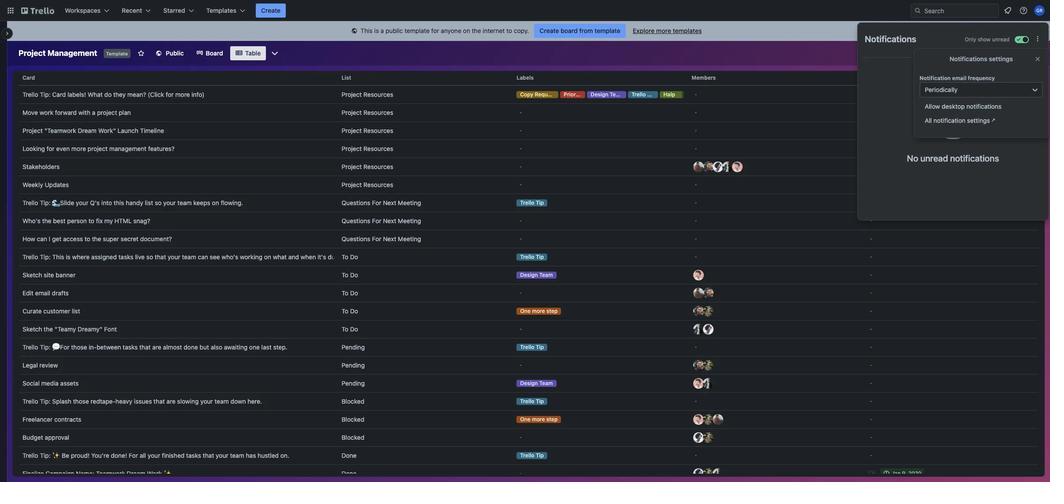 Task type: vqa. For each thing, say whether or not it's contained in the screenshot.
'text field'
no



Task type: describe. For each thing, give the bounding box(es) containing it.
color: sky, title: "trello tip" element for questions for next meeting
[[517, 200, 547, 207]]

do for curate customer list
[[350, 308, 358, 315]]

1 horizontal spatial is
[[374, 27, 379, 34]]

sketch for sketch site banner
[[22, 272, 42, 279]]

board
[[561, 27, 578, 34]]

color: yellow, title: "copy request" element
[[517, 91, 558, 98]]

tip: for card
[[40, 91, 51, 98]]

sm image
[[350, 27, 359, 36]]

done for trello tip: ✨ be proud! you're done! for all your finished tasks that your team has hustled on.
[[342, 453, 357, 460]]

2 vertical spatial to
[[85, 236, 90, 243]]

finished
[[162, 453, 184, 460]]

allow desktop notifications button
[[920, 100, 1043, 114]]

0 vertical spatial javier (javier85303346) image
[[694, 162, 704, 172]]

1 template from the left
[[405, 27, 430, 34]]

row containing trello tip: 🌊slide your q's into this handy list so your team keeps on flowing.
[[19, 194, 1038, 213]]

pending for 💬for
[[342, 344, 365, 352]]

do
[[104, 91, 112, 98]]

awaiting
[[224, 344, 248, 352]]

design team button for to do
[[513, 267, 688, 285]]

and
[[288, 254, 299, 261]]

next for so
[[383, 199, 396, 207]]

brooke (brooke94205718) image for blocked
[[703, 415, 714, 426]]

row containing looking for even more project management features?
[[19, 140, 1038, 158]]

no
[[907, 153, 918, 164]]

1 to from the top
[[342, 254, 348, 261]]

0 vertical spatial can
[[37, 236, 47, 243]]

trello tip for pending
[[520, 344, 544, 351]]

allow desktop notifications
[[925, 103, 1002, 110]]

move work forward with a project plan link
[[22, 104, 335, 122]]

0 vertical spatial ✨
[[52, 453, 60, 460]]

members
[[692, 75, 716, 81]]

open information menu image
[[1019, 6, 1028, 15]]

questions for document?
[[342, 236, 370, 243]]

search image
[[914, 7, 921, 14]]

row containing sketch the "teamy dreamy" font
[[19, 321, 1038, 339]]

filters
[[930, 49, 948, 57]]

2 meeting from the top
[[398, 217, 421, 225]]

next for document?
[[383, 236, 396, 243]]

work"
[[98, 127, 116, 135]]

notifications for notifications
[[865, 34, 916, 44]]

row containing who's the best person to fix my html snag?
[[19, 212, 1038, 231]]

legal review link
[[22, 357, 335, 375]]

0 vertical spatial stephen (stephen11674280) image
[[694, 325, 704, 335]]

color: purple, title: "design team" element for pending
[[517, 381, 557, 388]]

questions for next meeting for so
[[342, 199, 421, 207]]

color: sky, title: "trello tip" element for done
[[517, 453, 547, 460]]

done for finalize campaign name: teamwork dream work ✨
[[342, 471, 357, 478]]

project for weekly updates
[[342, 181, 362, 189]]

who's the best person to fix my html snag? link
[[22, 213, 335, 230]]

jan
[[892, 471, 901, 478]]

notifications for allow desktop notifications
[[967, 103, 1002, 110]]

info)
[[192, 91, 204, 98]]

resources for do
[[363, 91, 393, 98]]

board link
[[191, 46, 228, 60]]

updates
[[45, 181, 69, 189]]

2 trello tip button from the top
[[513, 249, 688, 266]]

your right the 'slowing'
[[200, 398, 213, 406]]

are for almost
[[152, 344, 161, 352]]

tip for to do
[[536, 254, 544, 261]]

trello tip: ✨ be proud! you're done! for all your finished tasks that your team has hustled on.
[[22, 453, 289, 460]]

site
[[44, 272, 54, 279]]

5 project resources from the top
[[342, 163, 393, 171]]

project for trello tip: card labels! what do they mean? (click for more info)
[[342, 91, 362, 98]]

row containing edit email drafts
[[19, 285, 1038, 303]]

questions for so
[[342, 199, 370, 207]]

meeting for document?
[[398, 236, 421, 243]]

review
[[39, 362, 58, 370]]

color: orange, title: "one more step" element for blocked
[[517, 417, 561, 424]]

tip for questions for next meeting
[[536, 200, 544, 206]]

trello tip: splash those redtape-heavy issues that are slowing your team down here.
[[22, 398, 262, 406]]

trello tip for done
[[520, 453, 544, 460]]

row containing how can i get access to the super secret document?
[[19, 230, 1038, 249]]

trello tip button for done
[[513, 448, 688, 465]]

redtape-
[[91, 398, 116, 406]]

explore
[[633, 27, 655, 34]]

freelancer contracts link
[[22, 412, 335, 429]]

for for how can i get access to the super secret document?
[[372, 236, 381, 243]]

workspaces
[[65, 7, 101, 14]]

1 vertical spatial so
[[146, 254, 153, 261]]

trello tip for to do
[[520, 254, 544, 261]]

brooke (brooke94205718) image for blocked
[[703, 433, 714, 444]]

social media assets
[[22, 380, 79, 388]]

1 vertical spatial unread
[[921, 153, 948, 164]]

your left has
[[216, 453, 228, 460]]

project "teamwork dream work" launch timeline link
[[22, 122, 335, 140]]

card inside 'trello tip: card labels! what do they mean? (click for more info)' link
[[52, 91, 66, 98]]

chris (chris42642663) image for project resources
[[703, 162, 714, 172]]

approval
[[45, 434, 69, 442]]

1 horizontal spatial javier (javier85303346) image
[[1003, 47, 1015, 60]]

mean?
[[127, 91, 146, 98]]

trello tip for questions for next meeting
[[520, 200, 544, 206]]

forward
[[55, 109, 77, 116]]

trello tip button for questions for next meeting
[[513, 195, 688, 212]]

into
[[101, 199, 112, 207]]

starred
[[163, 7, 185, 14]]

2 vertical spatial chris (chris42642663) image
[[694, 307, 704, 317]]

the left internet
[[472, 27, 481, 34]]

this
[[114, 199, 124, 207]]

tip for blocked
[[536, 399, 544, 405]]

0 vertical spatial project
[[97, 109, 117, 116]]

color: sky, title: "trello tip" element for blocked
[[517, 399, 547, 406]]

when
[[301, 254, 316, 261]]

are for slowing
[[167, 398, 176, 406]]

the left super
[[92, 236, 101, 243]]

last
[[261, 344, 272, 352]]

card inside card button
[[22, 75, 35, 81]]

to do for sketch the "teamy dreamy" font
[[342, 326, 358, 333]]

resources for timeline
[[363, 127, 393, 135]]

trello tip button for blocked
[[513, 393, 688, 411]]

1 vertical spatial project
[[88, 145, 108, 153]]

1 horizontal spatial this
[[361, 27, 373, 34]]

Board name text field
[[14, 46, 102, 60]]

customize views image
[[271, 49, 279, 58]]

proud!
[[71, 453, 90, 460]]

name:
[[76, 471, 94, 478]]

recent
[[122, 7, 142, 14]]

snag?
[[133, 217, 150, 225]]

resources for project
[[363, 109, 393, 116]]

for for who's the best person to fix my html snag?
[[372, 217, 381, 225]]

budget approval
[[22, 434, 69, 442]]

trello tip: 💬for those in-between tasks that are almost done but also awaiting one last step.
[[22, 344, 287, 352]]

drafts
[[52, 290, 69, 297]]

explore more templates link
[[628, 24, 707, 38]]

2 questions for next meeting from the top
[[342, 217, 421, 225]]

row containing trello tip: splash those redtape-heavy issues that are slowing your team down here.
[[19, 393, 1038, 412]]

finalize
[[22, 471, 44, 478]]

has
[[246, 453, 256, 460]]

color: orange, title: "one more step" element for to do
[[517, 308, 561, 315]]

how
[[22, 236, 35, 243]]

curate customer list
[[22, 308, 80, 315]]

template inside 'create board from template' link
[[595, 27, 620, 34]]

one for to do
[[520, 308, 531, 315]]

1 vertical spatial javier (javier85303346) image
[[713, 415, 724, 426]]

internet
[[483, 27, 505, 34]]

to do for curate customer list
[[342, 308, 358, 315]]

0 vertical spatial design team
[[591, 91, 624, 98]]

2 next from the top
[[383, 217, 396, 225]]

team inside trello tip: ✨ be proud! you're done! for all your finished tasks that your team has hustled on. link
[[230, 453, 244, 460]]

contracts
[[54, 416, 81, 424]]

1 do from the top
[[350, 254, 358, 261]]

to for curate customer list
[[342, 308, 348, 315]]

trello tip button for pending
[[513, 339, 688, 357]]

anyone
[[441, 27, 461, 34]]

all notification settings link
[[920, 114, 1042, 128]]

1 horizontal spatial on
[[264, 254, 271, 261]]

6 resources from the top
[[363, 181, 393, 189]]

curate
[[22, 308, 42, 315]]

tip: for 🌊slide
[[40, 199, 51, 207]]

1 horizontal spatial can
[[198, 254, 208, 261]]

handy
[[126, 199, 143, 207]]

greg robinson (gregrobinson96) image
[[1034, 5, 1045, 16]]

trello tip: card labels! what do they mean? (click for more info)
[[22, 91, 204, 98]]

project for project "teamwork dream work" launch timeline
[[342, 127, 362, 135]]

1 vertical spatial stephen (stephen11674280) image
[[703, 379, 714, 389]]

also
[[211, 344, 222, 352]]

labels button
[[513, 67, 688, 89]]

done
[[184, 344, 198, 352]]

curate customer list link
[[22, 303, 335, 321]]

1 vertical spatial janelle (janelle549) image
[[703, 325, 714, 335]]

to do for sketch site banner
[[342, 272, 358, 279]]

how can i get access to the super secret document?
[[22, 236, 172, 243]]

to do for edit email drafts
[[342, 290, 358, 297]]

project for looking for even more project management features?
[[342, 145, 362, 153]]

0 horizontal spatial chris (chris42642663) image
[[694, 361, 704, 371]]

2 vertical spatial janelle (janelle549) image
[[694, 469, 704, 480]]

0 vertical spatial unread
[[992, 36, 1010, 43]]

workspaces button
[[60, 4, 115, 18]]

project for move work forward with a project plan
[[342, 109, 362, 116]]

person
[[67, 217, 87, 225]]

design team for to do
[[520, 272, 553, 279]]

project resources for timeline
[[342, 127, 393, 135]]

row containing stakeholders
[[19, 158, 1038, 176]]

0 vertical spatial design
[[591, 91, 608, 98]]

design team button for pending
[[513, 375, 688, 393]]

that right issues
[[154, 398, 165, 406]]

social
[[22, 380, 40, 388]]

jan 9, 2020
[[892, 471, 922, 478]]

1 horizontal spatial chris (chris42642663) image
[[980, 47, 992, 60]]

row containing legal review
[[19, 357, 1038, 375]]

create button
[[256, 4, 286, 18]]

taco image
[[930, 81, 977, 139]]

row containing card
[[19, 67, 1038, 89]]

0 horizontal spatial on
[[212, 199, 219, 207]]

only
[[965, 36, 976, 43]]

2 horizontal spatial on
[[463, 27, 470, 34]]

0 vertical spatial so
[[155, 199, 162, 207]]

javier (javier85303346) image inside row
[[694, 288, 704, 299]]

tasks inside trello tip: ✨ be proud! you're done! for all your finished tasks that your team has hustled on. link
[[186, 453, 201, 460]]

0 vertical spatial stephen (stephen11674280) image
[[723, 162, 733, 172]]

one for blocked
[[520, 417, 531, 423]]

1 vertical spatial settings
[[967, 117, 990, 124]]

row containing move work forward with a project plan
[[19, 104, 1038, 122]]

trello tip: this is where assigned tasks live so that your team can see who's working on what and when it's due. to do
[[22, 254, 358, 261]]

row containing weekly updates
[[19, 176, 1038, 195]]

copy request
[[520, 91, 556, 98]]

one more step for blocked
[[520, 417, 558, 423]]

budget approval link
[[22, 430, 335, 447]]

table containing trello tip: card labels! what do they mean? (click for more info)
[[12, 67, 1045, 483]]

they
[[113, 91, 126, 98]]

management
[[48, 49, 97, 58]]

allow
[[925, 103, 940, 110]]

hustled
[[258, 453, 279, 460]]

0 horizontal spatial a
[[92, 109, 95, 116]]

who's
[[22, 217, 40, 225]]

questions for next meeting for document?
[[342, 236, 421, 243]]

0 vertical spatial janelle (janelle549) image
[[992, 47, 1004, 60]]

1 vertical spatial stephen (stephen11674280) image
[[713, 469, 724, 480]]

public
[[166, 49, 184, 57]]

trello tip for blocked
[[520, 399, 544, 405]]

2 todd (todd05497623) image from the top
[[694, 415, 704, 426]]

tip for pending
[[536, 344, 544, 351]]

this is a public template for anyone on the internet to copy.
[[361, 27, 529, 34]]

members button
[[688, 67, 863, 89]]

0 vertical spatial team
[[610, 91, 624, 98]]

1 horizontal spatial list
[[145, 199, 153, 207]]

notifications for no unread notifications
[[950, 153, 999, 164]]

secret
[[121, 236, 139, 243]]

you're
[[91, 453, 109, 460]]

create board from template
[[540, 27, 620, 34]]

2 horizontal spatial for
[[431, 27, 439, 34]]

your down how can i get access to the super secret document? link
[[168, 254, 180, 261]]

weekly updates link
[[22, 176, 335, 194]]

project resources for do
[[342, 91, 393, 98]]

card button
[[19, 67, 338, 89]]

management
[[109, 145, 146, 153]]

1 horizontal spatial todd (todd05497623) image
[[732, 162, 743, 172]]

for for trello tip: 🌊slide your q's into this handy list so your team keeps on flowing.
[[372, 199, 381, 207]]

2 questions from the top
[[342, 217, 370, 225]]

tasks for that
[[123, 344, 138, 352]]

2 pending from the top
[[342, 362, 365, 370]]

6 project resources from the top
[[342, 181, 393, 189]]

those for redtape-
[[73, 398, 89, 406]]

1 todd (todd05497623) image from the top
[[694, 270, 704, 281]]

row containing curate customer list
[[19, 303, 1038, 321]]



Task type: locate. For each thing, give the bounding box(es) containing it.
0 vertical spatial chris (chris42642663) image
[[703, 162, 714, 172]]

0 vertical spatial one more step button
[[513, 303, 688, 321]]

more for color: orange, title: "one more step" element associated with blocked
[[532, 417, 545, 423]]

1 sketch from the top
[[22, 272, 42, 279]]

step for blocked
[[547, 417, 558, 423]]

those for in-
[[71, 344, 87, 352]]

2 vertical spatial meeting
[[398, 236, 421, 243]]

15 row from the top
[[19, 321, 1038, 339]]

0 vertical spatial this
[[361, 27, 373, 34]]

project inside project management text field
[[19, 49, 46, 58]]

brooke (brooke94205718) image
[[957, 47, 970, 60], [703, 307, 714, 317], [703, 433, 714, 444], [703, 469, 714, 480]]

to left 'copy.'
[[507, 27, 512, 34]]

design for pending
[[520, 381, 538, 387]]

1 blocked from the top
[[342, 398, 364, 406]]

0 vertical spatial next
[[383, 199, 396, 207]]

is left the where
[[66, 254, 71, 261]]

1 horizontal spatial create
[[540, 27, 559, 34]]

2 vertical spatial questions
[[342, 236, 370, 243]]

4 project resources from the top
[[342, 145, 393, 153]]

this right sm image
[[361, 27, 373, 34]]

1 vertical spatial ✨
[[163, 471, 171, 478]]

card
[[22, 75, 35, 81], [52, 91, 66, 98]]

for inside 'trello tip: card labels! what do they mean? (click for more info)' link
[[166, 91, 174, 98]]

what
[[88, 91, 103, 98]]

email for notification
[[952, 75, 967, 82]]

1 vertical spatial those
[[73, 398, 89, 406]]

unread right no
[[921, 153, 948, 164]]

do for edit email drafts
[[350, 290, 358, 297]]

dream
[[78, 127, 97, 135], [127, 471, 145, 478]]

notifications down the search icon
[[865, 34, 916, 44]]

1 horizontal spatial dream
[[127, 471, 145, 478]]

tip: up work
[[40, 91, 51, 98]]

notifications down all notification settings link
[[950, 153, 999, 164]]

template
[[405, 27, 430, 34], [595, 27, 620, 34]]

your down the weekly updates link at left
[[163, 199, 176, 207]]

javier (javier85303346) image
[[1003, 47, 1015, 60], [694, 288, 704, 299]]

todd (todd05497623) image
[[694, 270, 704, 281], [694, 415, 704, 426]]

1 one more step button from the top
[[513, 303, 688, 321]]

0 horizontal spatial this
[[52, 254, 64, 261]]

do for sketch the "teamy dreamy" font
[[350, 326, 358, 333]]

notifications down only
[[950, 55, 987, 63]]

can left see
[[198, 254, 208, 261]]

2 tip: from the top
[[40, 199, 51, 207]]

even
[[56, 145, 70, 153]]

0 vertical spatial color: purple, title: "design team" element
[[587, 91, 626, 98]]

create up "customize views" 'image'
[[261, 7, 281, 14]]

create inside button
[[261, 7, 281, 14]]

1 next from the top
[[383, 199, 396, 207]]

5 row from the top
[[19, 140, 1038, 158]]

the left the best
[[42, 217, 51, 225]]

tip: up site
[[40, 254, 51, 261]]

sketch the "teamy dreamy" font link
[[22, 321, 335, 339]]

0 horizontal spatial dream
[[78, 127, 97, 135]]

done!
[[111, 453, 127, 460]]

request
[[535, 91, 556, 98]]

0 notifications image
[[1003, 5, 1013, 16]]

chris (chris42642663) image for to do
[[703, 288, 714, 299]]

1 vertical spatial for
[[166, 91, 174, 98]]

1 vertical spatial design team button
[[513, 375, 688, 393]]

2 vertical spatial design
[[520, 381, 538, 387]]

tasks left live
[[118, 254, 133, 261]]

on right anyone
[[463, 27, 470, 34]]

1 vertical spatial design
[[520, 272, 538, 279]]

1 vertical spatial questions
[[342, 217, 370, 225]]

2 row from the top
[[19, 86, 1038, 104]]

all notification settings
[[925, 117, 990, 124]]

0 horizontal spatial list
[[72, 308, 80, 315]]

step
[[547, 308, 558, 315], [547, 417, 558, 423]]

project left "plan"
[[97, 109, 117, 116]]

launch
[[118, 127, 138, 135]]

table
[[12, 67, 1045, 483]]

template right from at the top of the page
[[595, 27, 620, 34]]

row containing trello tip: card labels! what do they mean? (click for more info)
[[19, 86, 1038, 104]]

one more step button for to do
[[513, 303, 688, 321]]

back to home image
[[21, 4, 54, 18]]

project
[[97, 109, 117, 116], [88, 145, 108, 153]]

document?
[[140, 236, 172, 243]]

those
[[71, 344, 87, 352], [73, 398, 89, 406]]

labels!
[[67, 91, 86, 98]]

project down "project "teamwork dream work" launch timeline"
[[88, 145, 108, 153]]

0 vertical spatial list
[[145, 199, 153, 207]]

5 trello tip button from the top
[[513, 448, 688, 465]]

"teamwork
[[44, 127, 76, 135]]

team down how can i get access to the super secret document? link
[[182, 254, 196, 261]]

7 row from the top
[[19, 176, 1038, 195]]

sketch down "curate"
[[22, 326, 42, 333]]

questions
[[342, 199, 370, 207], [342, 217, 370, 225], [342, 236, 370, 243]]

campaign
[[46, 471, 74, 478]]

3 do from the top
[[350, 290, 358, 297]]

row containing social media assets
[[19, 375, 1038, 393]]

one more step button for blocked
[[513, 412, 688, 429]]

tip:
[[40, 91, 51, 98], [40, 199, 51, 207], [40, 254, 51, 261], [40, 344, 51, 352], [40, 398, 51, 406], [40, 453, 51, 460]]

0 vertical spatial todd (todd05497623) image
[[732, 162, 743, 172]]

1 done from the top
[[342, 453, 357, 460]]

to for edit email drafts
[[342, 290, 348, 297]]

3 questions from the top
[[342, 236, 370, 243]]

project resources for project
[[342, 109, 393, 116]]

one
[[520, 308, 531, 315], [520, 417, 531, 423]]

1 design team button from the top
[[513, 267, 688, 285]]

create left board
[[540, 27, 559, 34]]

2 vertical spatial pending
[[342, 380, 365, 388]]

0 vertical spatial for
[[431, 27, 439, 34]]

4 resources from the top
[[363, 145, 393, 153]]

chris (chris42642663) image
[[703, 162, 714, 172], [703, 288, 714, 299], [694, 307, 704, 317]]

with
[[78, 109, 90, 116]]

chris (chris42642663) image
[[980, 47, 992, 60], [694, 361, 704, 371]]

for left anyone
[[431, 27, 439, 34]]

on right keeps
[[212, 199, 219, 207]]

are left almost
[[152, 344, 161, 352]]

create for create
[[261, 7, 281, 14]]

2 color: orange, title: "one more step" element from the top
[[517, 417, 561, 424]]

template
[[106, 51, 128, 56]]

1 horizontal spatial card
[[52, 91, 66, 98]]

step for to do
[[547, 308, 558, 315]]

1 vertical spatial notifications
[[950, 55, 987, 63]]

work
[[40, 109, 53, 116]]

notifications
[[865, 34, 916, 44], [950, 55, 987, 63]]

18 row from the top
[[19, 375, 1038, 393]]

to right access
[[85, 236, 90, 243]]

tip: for this
[[40, 254, 51, 261]]

email
[[952, 75, 967, 82], [35, 290, 50, 297]]

create
[[261, 7, 281, 14], [540, 27, 559, 34]]

settings down allow desktop notifications button
[[967, 117, 990, 124]]

blocked for freelancer contracts
[[342, 416, 364, 424]]

5 do from the top
[[350, 326, 358, 333]]

plan
[[119, 109, 131, 116]]

0 vertical spatial to
[[507, 27, 512, 34]]

to for sketch site banner
[[342, 272, 348, 279]]

my
[[104, 217, 113, 225]]

1 tip: from the top
[[40, 91, 51, 98]]

email up periodically
[[952, 75, 967, 82]]

can left i
[[37, 236, 47, 243]]

1 brooke (brooke94205718) image from the top
[[703, 361, 714, 371]]

email for edit
[[35, 290, 50, 297]]

team left keeps
[[177, 199, 192, 207]]

1 horizontal spatial email
[[952, 75, 967, 82]]

move
[[22, 109, 38, 116]]

0 vertical spatial email
[[952, 75, 967, 82]]

sketch the "teamy dreamy" font
[[22, 326, 117, 333]]

6 row from the top
[[19, 158, 1038, 176]]

the left "teamy
[[44, 326, 53, 333]]

23 row from the top
[[19, 465, 1038, 483]]

1 horizontal spatial for
[[166, 91, 174, 98]]

1 vertical spatial create
[[540, 27, 559, 34]]

1 vertical spatial todd (todd05497623) image
[[694, 379, 704, 389]]

✨ right work in the left of the page
[[163, 471, 171, 478]]

for left even
[[47, 145, 55, 153]]

to do
[[342, 272, 358, 279], [342, 290, 358, 297], [342, 308, 358, 315], [342, 326, 358, 333]]

0 vertical spatial todd (todd05497623) image
[[694, 270, 704, 281]]

1 vertical spatial janelle (janelle549) image
[[694, 433, 704, 444]]

14 row from the top
[[19, 303, 1038, 321]]

0 vertical spatial questions
[[342, 199, 370, 207]]

10 row from the top
[[19, 230, 1038, 249]]

0 vertical spatial meeting
[[398, 199, 421, 207]]

that down document?
[[155, 254, 166, 261]]

project
[[19, 49, 46, 58], [342, 91, 362, 98], [342, 109, 362, 116], [22, 127, 43, 135], [342, 127, 362, 135], [342, 145, 362, 153], [342, 163, 362, 171], [342, 181, 362, 189]]

tip: down budget approval
[[40, 453, 51, 460]]

0 vertical spatial is
[[374, 27, 379, 34]]

17 row from the top
[[19, 357, 1038, 375]]

customer
[[43, 308, 70, 315]]

sketch for sketch the "teamy dreamy" font
[[22, 326, 42, 333]]

0 vertical spatial on
[[463, 27, 470, 34]]

0 horizontal spatial janelle (janelle549) image
[[694, 433, 704, 444]]

edit email drafts link
[[22, 285, 335, 303]]

tip: for 💬for
[[40, 344, 51, 352]]

0 horizontal spatial unread
[[921, 153, 948, 164]]

row containing finalize campaign name: teamwork dream work ✨
[[19, 465, 1038, 483]]

1 vertical spatial chris (chris42642663) image
[[703, 288, 714, 299]]

project for stakeholders
[[342, 163, 362, 171]]

1 vertical spatial to
[[89, 217, 94, 225]]

copy
[[520, 91, 533, 98]]

2 blocked from the top
[[342, 416, 364, 424]]

this down get
[[52, 254, 64, 261]]

4 to do from the top
[[342, 326, 358, 333]]

be
[[62, 453, 69, 460]]

list right handy
[[145, 199, 153, 207]]

row containing project "teamwork dream work" launch timeline
[[19, 122, 1038, 140]]

template right public
[[405, 27, 430, 34]]

brooke (brooke94205718) image for pending
[[703, 361, 714, 371]]

your right all
[[148, 453, 160, 460]]

1 vertical spatial list
[[72, 308, 80, 315]]

1 vertical spatial one more step button
[[513, 412, 688, 429]]

pending for assets
[[342, 380, 365, 388]]

brooke (brooke94205718) image
[[703, 361, 714, 371], [703, 415, 714, 426]]

team inside the trello tip: splash those redtape-heavy issues that are slowing your team down here. link
[[215, 398, 229, 406]]

2 step from the top
[[547, 417, 558, 423]]

20 row from the top
[[19, 411, 1038, 430]]

0 vertical spatial brooke (brooke94205718) image
[[703, 361, 714, 371]]

for inside looking for even more project management features? link
[[47, 145, 55, 153]]

all
[[140, 453, 146, 460]]

assets
[[60, 380, 79, 388]]

3 row from the top
[[19, 104, 1038, 122]]

color: sky, title: "trello tip" element
[[628, 91, 658, 98], [517, 200, 547, 207], [517, 254, 547, 261], [517, 344, 547, 352], [517, 399, 547, 406], [517, 453, 547, 460]]

tasks right between on the left bottom
[[123, 344, 138, 352]]

0 horizontal spatial ✨
[[52, 453, 60, 460]]

0 vertical spatial pending
[[342, 344, 365, 352]]

to for sketch the "teamy dreamy" font
[[342, 326, 348, 333]]

resources
[[363, 91, 393, 98], [363, 109, 393, 116], [363, 127, 393, 135], [363, 145, 393, 153], [363, 163, 393, 171], [363, 181, 393, 189]]

font
[[104, 326, 117, 333]]

3 resources from the top
[[363, 127, 393, 135]]

team for pending
[[539, 381, 553, 387]]

2 vertical spatial for
[[47, 145, 55, 153]]

where
[[72, 254, 90, 261]]

Search field
[[921, 4, 999, 17]]

color: purple, title: "design team" element for to do
[[517, 272, 557, 279]]

3 trello tip button from the top
[[513, 339, 688, 357]]

2 vertical spatial next
[[383, 236, 396, 243]]

more for to do color: orange, title: "one more step" element
[[532, 308, 545, 315]]

✨
[[52, 453, 60, 460], [163, 471, 171, 478]]

your left q's
[[76, 199, 88, 207]]

2 one more step button from the top
[[513, 412, 688, 429]]

more inside 'link'
[[656, 27, 671, 34]]

0 vertical spatial blocked
[[342, 398, 364, 406]]

blocked for trello tip: splash those redtape-heavy issues that are slowing your team down here.
[[342, 398, 364, 406]]

4 row from the top
[[19, 122, 1038, 140]]

janelle (janelle549) image
[[992, 47, 1004, 60], [703, 325, 714, 335], [694, 469, 704, 480]]

all
[[925, 117, 932, 124]]

color: lime, title: "halp" element
[[660, 91, 685, 98]]

sketch left site
[[22, 272, 42, 279]]

0 vertical spatial design team button
[[513, 267, 688, 285]]

row containing freelancer contracts
[[19, 411, 1038, 430]]

19 row from the top
[[19, 393, 1038, 412]]

email inside row
[[35, 290, 50, 297]]

design for to do
[[520, 272, 538, 279]]

2 vertical spatial blocked
[[342, 434, 364, 442]]

copy.
[[514, 27, 529, 34]]

1 vertical spatial dream
[[127, 471, 145, 478]]

11 row from the top
[[19, 248, 1038, 267]]

design team for pending
[[520, 381, 553, 387]]

issues
[[134, 398, 152, 406]]

1 vertical spatial questions for next meeting
[[342, 217, 421, 225]]

card left labels!
[[52, 91, 66, 98]]

table
[[245, 49, 261, 57]]

splash
[[52, 398, 71, 406]]

project resources for management
[[342, 145, 393, 153]]

3 to from the top
[[342, 290, 348, 297]]

caity (caity) image
[[969, 47, 981, 60]]

0 horizontal spatial can
[[37, 236, 47, 243]]

this inside row
[[52, 254, 64, 261]]

team
[[610, 91, 624, 98], [539, 272, 553, 279], [539, 381, 553, 387]]

public
[[386, 27, 403, 34]]

6 tip: from the top
[[40, 453, 51, 460]]

edit
[[22, 290, 33, 297]]

star or unstar board image
[[138, 50, 145, 57]]

2 to do from the top
[[342, 290, 358, 297]]

2 design team button from the top
[[513, 375, 688, 393]]

unread right "show"
[[992, 36, 1010, 43]]

to
[[507, 27, 512, 34], [89, 217, 94, 225], [85, 236, 90, 243]]

9 row from the top
[[19, 212, 1038, 231]]

1 vertical spatial is
[[66, 254, 71, 261]]

team for keeps
[[177, 199, 192, 207]]

3 questions for next meeting from the top
[[342, 236, 421, 243]]

1 meeting from the top
[[398, 199, 421, 207]]

1 horizontal spatial so
[[155, 199, 162, 207]]

team for down
[[215, 398, 229, 406]]

1 one more step from the top
[[520, 308, 558, 315]]

3 next from the top
[[383, 236, 396, 243]]

1 questions from the top
[[342, 199, 370, 207]]

0 vertical spatial settings
[[989, 55, 1013, 63]]

blocked for budget approval
[[342, 434, 364, 442]]

tasks for live
[[118, 254, 133, 261]]

9,
[[902, 471, 907, 478]]

in-
[[89, 344, 97, 352]]

to
[[342, 254, 348, 261], [342, 272, 348, 279], [342, 290, 348, 297], [342, 308, 348, 315], [342, 326, 348, 333]]

what
[[273, 254, 287, 261]]

0 vertical spatial dream
[[78, 127, 97, 135]]

22 row from the top
[[19, 447, 1038, 466]]

16 row from the top
[[19, 339, 1038, 357]]

tip: left 💬for
[[40, 344, 51, 352]]

janelle (janelle549) image
[[713, 162, 724, 172], [694, 433, 704, 444]]

more
[[656, 27, 671, 34], [175, 91, 190, 98], [71, 145, 86, 153], [532, 308, 545, 315], [532, 417, 545, 423]]

1 vertical spatial a
[[92, 109, 95, 116]]

row containing trello tip: ✨ be proud! you're done! for all your finished tasks that your team has hustled on.
[[19, 447, 1038, 466]]

2 one from the top
[[520, 417, 531, 423]]

color: purple, title: "design team" element
[[587, 91, 626, 98], [517, 272, 557, 279], [517, 381, 557, 388]]

working
[[240, 254, 262, 261]]

here.
[[248, 398, 262, 406]]

0 vertical spatial done
[[342, 453, 357, 460]]

settings down the only show unread
[[989, 55, 1013, 63]]

a right with
[[92, 109, 95, 116]]

8 row from the top
[[19, 194, 1038, 213]]

meeting for so
[[398, 199, 421, 207]]

dream down with
[[78, 127, 97, 135]]

4 to from the top
[[342, 308, 348, 315]]

team left down
[[215, 398, 229, 406]]

banner
[[56, 272, 76, 279]]

1 horizontal spatial javier (javier85303346) image
[[713, 415, 724, 426]]

0 horizontal spatial todd (todd05497623) image
[[694, 379, 704, 389]]

todd (todd05497623) image
[[732, 162, 743, 172], [694, 379, 704, 389]]

0 vertical spatial notifications
[[865, 34, 916, 44]]

that down budget approval link
[[203, 453, 214, 460]]

0 horizontal spatial notifications
[[865, 34, 916, 44]]

so right handy
[[155, 199, 162, 207]]

0 vertical spatial one more step
[[520, 308, 558, 315]]

notifications up all notification settings link
[[967, 103, 1002, 110]]

color: sky, title: "trello tip" element for pending
[[517, 344, 547, 352]]

row containing trello tip: this is where assigned tasks live so that your team can see who's working on what and when it's due.
[[19, 248, 1038, 267]]

0 vertical spatial create
[[261, 7, 281, 14]]

dreamy"
[[78, 326, 102, 333]]

explore more templates
[[633, 27, 702, 34]]

✨ left the be
[[52, 453, 60, 460]]

is left public
[[374, 27, 379, 34]]

0 vertical spatial janelle (janelle549) image
[[713, 162, 724, 172]]

2 project resources from the top
[[342, 109, 393, 116]]

1 vertical spatial one
[[520, 417, 531, 423]]

create for create board from template
[[540, 27, 559, 34]]

1 project resources from the top
[[342, 91, 393, 98]]

super
[[103, 236, 119, 243]]

tip: left 🌊slide
[[40, 199, 51, 207]]

templates
[[673, 27, 702, 34]]

show menu image
[[1034, 49, 1043, 58]]

javier (javier85303346) image
[[694, 162, 704, 172], [713, 415, 724, 426]]

4 trello tip button from the top
[[513, 393, 688, 411]]

for right the "(click"
[[166, 91, 174, 98]]

tasks right finished
[[186, 453, 201, 460]]

notifications for notifications settings
[[950, 55, 987, 63]]

1 one from the top
[[520, 308, 531, 315]]

0 vertical spatial step
[[547, 308, 558, 315]]

email right the edit at the bottom left of page
[[35, 290, 50, 297]]

1 questions for next meeting from the top
[[342, 199, 421, 207]]

0 horizontal spatial card
[[22, 75, 35, 81]]

1 vertical spatial meeting
[[398, 217, 421, 225]]

close popover image
[[1034, 56, 1041, 63]]

stephen (stephen11674280) image
[[694, 325, 704, 335], [703, 379, 714, 389]]

one more step for to do
[[520, 308, 558, 315]]

so right live
[[146, 254, 153, 261]]

periodically
[[925, 86, 958, 94]]

almost
[[163, 344, 182, 352]]

public button
[[150, 46, 189, 60]]

team inside trello tip: 🌊slide your q's into this handy list so your team keeps on flowing. link
[[177, 199, 192, 207]]

sketch
[[22, 272, 42, 279], [22, 326, 42, 333]]

project inside project "teamwork dream work" launch timeline link
[[22, 127, 43, 135]]

row containing trello tip: 💬for those in-between tasks that are almost done but also awaiting one last step.
[[19, 339, 1038, 357]]

get
[[52, 236, 61, 243]]

0 horizontal spatial is
[[66, 254, 71, 261]]

color: sky, title: "trello tip" element for to do
[[517, 254, 547, 261]]

card up move
[[22, 75, 35, 81]]

those left the in-
[[71, 344, 87, 352]]

tip: left splash
[[40, 398, 51, 406]]

1 resources from the top
[[363, 91, 393, 98]]

color: orange, title: "one more step" element
[[517, 308, 561, 315], [517, 417, 561, 424]]

primary element
[[0, 0, 1050, 21]]

team for to do
[[539, 272, 553, 279]]

2 one more step from the top
[[520, 417, 558, 423]]

on left the what
[[264, 254, 271, 261]]

team for can
[[182, 254, 196, 261]]

design
[[591, 91, 608, 98], [520, 272, 538, 279], [520, 381, 538, 387]]

tasks inside the trello tip: 💬for those in-between tasks that are almost done but also awaiting one last step. link
[[123, 344, 138, 352]]

is inside row
[[66, 254, 71, 261]]

3 to do from the top
[[342, 308, 358, 315]]

1 row from the top
[[19, 67, 1038, 89]]

0 vertical spatial a
[[381, 27, 384, 34]]

1 vertical spatial pending
[[342, 362, 365, 370]]

1 horizontal spatial janelle (janelle549) image
[[713, 162, 724, 172]]

1 step from the top
[[547, 308, 558, 315]]

2 brooke (brooke94205718) image from the top
[[703, 415, 714, 426]]

row containing budget approval
[[19, 429, 1038, 448]]

filters button
[[917, 46, 951, 60]]

1 horizontal spatial are
[[167, 398, 176, 406]]

1 to do from the top
[[342, 272, 358, 279]]

3 tip: from the top
[[40, 254, 51, 261]]

0 horizontal spatial template
[[405, 27, 430, 34]]

trello tip: 🌊slide your q's into this handy list so your team keeps on flowing.
[[22, 199, 243, 207]]

3 meeting from the top
[[398, 236, 421, 243]]

21 row from the top
[[19, 429, 1038, 448]]

show
[[978, 36, 991, 43]]

labels
[[517, 75, 534, 81]]

1 vertical spatial design team
[[520, 272, 553, 279]]

3 project resources from the top
[[342, 127, 393, 135]]

dream left work in the left of the page
[[127, 471, 145, 478]]

0 horizontal spatial for
[[47, 145, 55, 153]]

2 done from the top
[[342, 471, 357, 478]]

1 horizontal spatial ✨
[[163, 471, 171, 478]]

1 vertical spatial can
[[198, 254, 208, 261]]

those right splash
[[73, 398, 89, 406]]

that
[[155, 254, 166, 261], [139, 344, 151, 352], [154, 398, 165, 406], [203, 453, 214, 460]]

stakeholders
[[22, 163, 60, 171]]

2 do from the top
[[350, 272, 358, 279]]

1 vertical spatial notifications
[[950, 153, 999, 164]]

brooke (brooke94205718) image for to do
[[703, 307, 714, 317]]

5 resources from the top
[[363, 163, 393, 171]]

row containing sketch site banner
[[19, 266, 1038, 285]]

stephen (stephen11674280) image
[[723, 162, 733, 172], [713, 469, 724, 480]]

1 vertical spatial color: purple, title: "design team" element
[[517, 272, 557, 279]]

unread
[[992, 36, 1010, 43], [921, 153, 948, 164]]

3 pending from the top
[[342, 380, 365, 388]]

notifications inside button
[[967, 103, 1002, 110]]

project resources
[[342, 91, 393, 98], [342, 109, 393, 116], [342, 127, 393, 135], [342, 145, 393, 153], [342, 163, 393, 171], [342, 181, 393, 189]]

2 resources from the top
[[363, 109, 393, 116]]

to left fix
[[89, 217, 94, 225]]

3 blocked from the top
[[342, 434, 364, 442]]

13 row from the top
[[19, 285, 1038, 303]]

color: red, title: "priority" element
[[560, 91, 585, 98]]

5 to from the top
[[342, 326, 348, 333]]

2 sketch from the top
[[22, 326, 42, 333]]

2 template from the left
[[595, 27, 620, 34]]

q's
[[90, 199, 100, 207]]

are left the 'slowing'
[[167, 398, 176, 406]]

1 trello tip button from the top
[[513, 195, 688, 212]]

row
[[19, 67, 1038, 89], [19, 86, 1038, 104], [19, 104, 1038, 122], [19, 122, 1038, 140], [19, 140, 1038, 158], [19, 158, 1038, 176], [19, 176, 1038, 195], [19, 194, 1038, 213], [19, 212, 1038, 231], [19, 230, 1038, 249], [19, 248, 1038, 267], [19, 266, 1038, 285], [19, 285, 1038, 303], [19, 303, 1038, 321], [19, 321, 1038, 339], [19, 339, 1038, 357], [19, 357, 1038, 375], [19, 375, 1038, 393], [19, 393, 1038, 412], [19, 411, 1038, 430], [19, 429, 1038, 448], [19, 447, 1038, 466], [19, 465, 1038, 483]]

2 vertical spatial tasks
[[186, 453, 201, 460]]

2 to from the top
[[342, 272, 348, 279]]

brooke (brooke94205718) image for done
[[703, 469, 714, 480]]

more for explore more templates 'link'
[[656, 27, 671, 34]]

media
[[41, 380, 59, 388]]

a left public
[[381, 27, 384, 34]]

12 row from the top
[[19, 266, 1038, 285]]

tip: for splash
[[40, 398, 51, 406]]

4 do from the top
[[350, 308, 358, 315]]

notifications settings
[[950, 55, 1013, 63]]

1 color: orange, title: "one more step" element from the top
[[517, 308, 561, 315]]

do for sketch site banner
[[350, 272, 358, 279]]

that left almost
[[139, 344, 151, 352]]

freelancer
[[22, 416, 53, 424]]

5 tip: from the top
[[40, 398, 51, 406]]

4 tip: from the top
[[40, 344, 51, 352]]

1 pending from the top
[[342, 344, 365, 352]]

team left has
[[230, 453, 244, 460]]

list up 'sketch the "teamy dreamy" font'
[[72, 308, 80, 315]]



